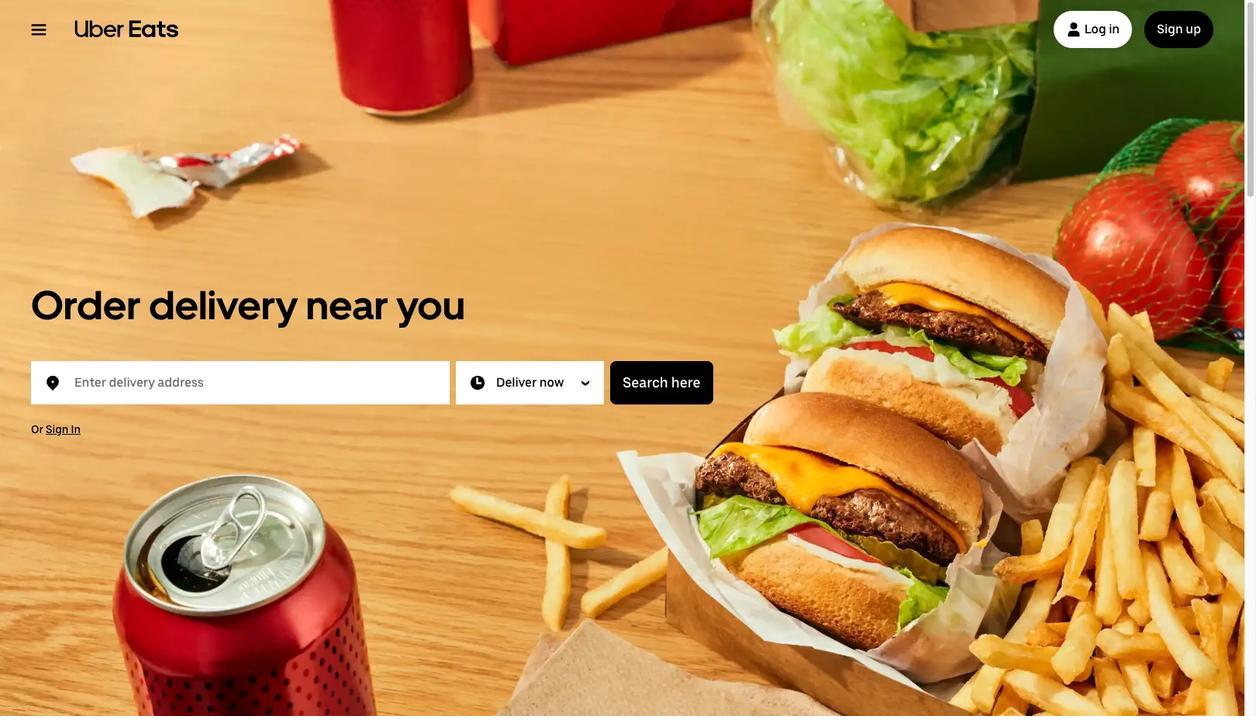 Task type: describe. For each thing, give the bounding box(es) containing it.
or
[[31, 424, 43, 436]]

in
[[1109, 22, 1120, 36]]

uber eats home image
[[74, 20, 178, 39]]

in
[[71, 424, 81, 436]]

search here button
[[611, 362, 713, 405]]

deliver now
[[496, 375, 564, 390]]

order delivery near you
[[31, 281, 466, 330]]

Enter delivery address text field
[[74, 368, 431, 399]]

log in link
[[1054, 11, 1133, 48]]

sign up link
[[1145, 11, 1214, 48]]

search here
[[623, 375, 701, 391]]

log in
[[1085, 22, 1120, 36]]

now
[[540, 375, 564, 390]]



Task type: vqa. For each thing, say whether or not it's contained in the screenshot.
"From" in Featured items From Chuck E. Cheese (10510 Coors Blvd)
no



Task type: locate. For each thing, give the bounding box(es) containing it.
up
[[1186, 22, 1202, 36]]

you
[[397, 281, 466, 330]]

here
[[672, 375, 701, 391]]

1 horizontal spatial sign
[[1158, 22, 1184, 36]]

sign up
[[1158, 22, 1202, 36]]

sign
[[1158, 22, 1184, 36], [46, 424, 69, 436]]

sign left up
[[1158, 22, 1184, 36]]

log
[[1085, 22, 1107, 36]]

delivery
[[149, 281, 298, 330]]

0 vertical spatial sign
[[1158, 22, 1184, 36]]

near
[[306, 281, 388, 330]]

search
[[623, 375, 669, 391]]

main navigation menu image
[[31, 22, 47, 37]]

sign in link
[[46, 424, 81, 436]]

or sign in
[[31, 424, 81, 436]]

1 vertical spatial sign
[[46, 424, 69, 436]]

deliver now button
[[456, 362, 604, 405]]

order
[[31, 281, 141, 330]]

when image
[[469, 374, 487, 393]]

sign left in
[[46, 424, 69, 436]]

deliver
[[496, 375, 537, 390]]

0 horizontal spatial sign
[[46, 424, 69, 436]]



